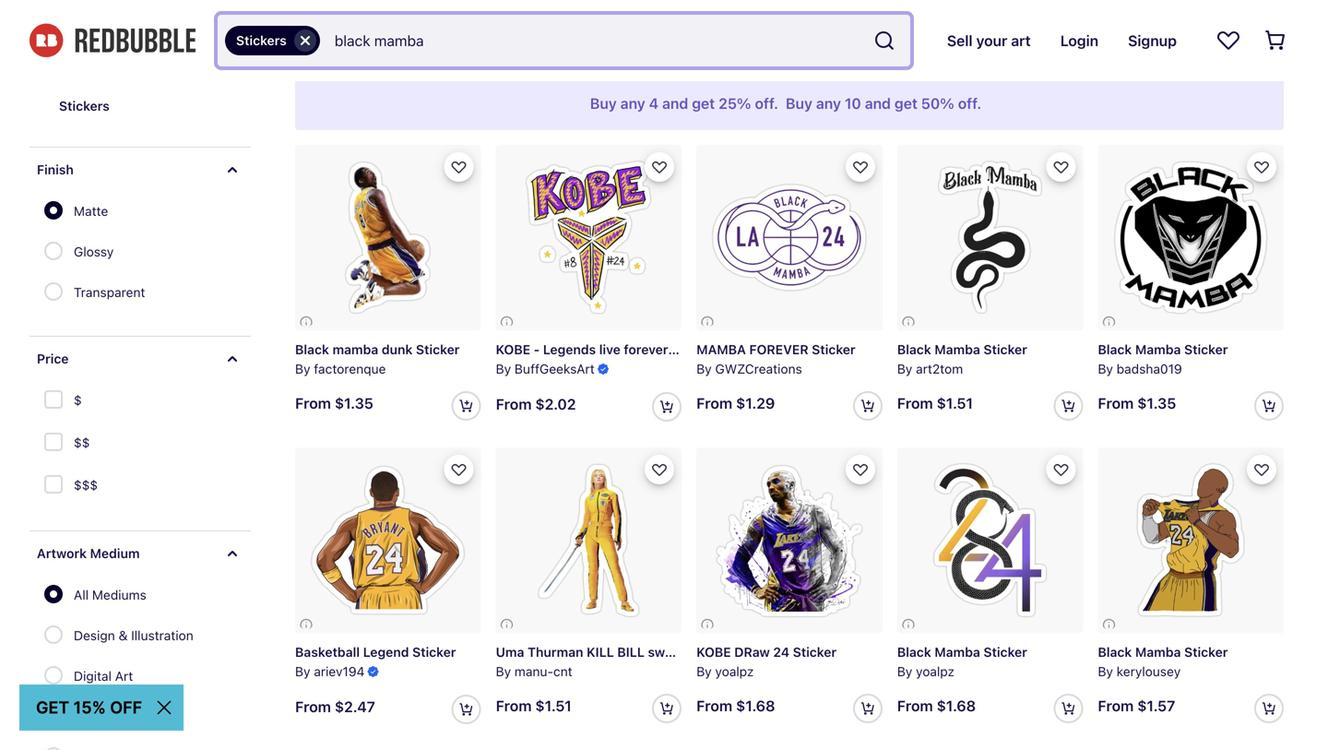 Task type: vqa. For each thing, say whether or not it's contained in the screenshot.
Black within the Black mamba dunk Sticker By factorenque
yes



Task type: locate. For each thing, give the bounding box(es) containing it.
kobe left -
[[496, 342, 531, 357]]

black inside black mamba sticker by art2tom
[[898, 342, 932, 357]]

and right 4 on the left top
[[663, 95, 689, 112]]

Search term search field
[[320, 15, 866, 66]]

art2tom
[[916, 361, 963, 376]]

category
[[37, 21, 94, 36]]

mamba inside black mamba sticker by yoalpz
[[935, 644, 981, 660]]

any
[[621, 95, 646, 112], [816, 95, 841, 112]]

kobe inside the kobe draw 24 sticker by yoalpz
[[697, 644, 731, 660]]

redbubble logo image
[[30, 24, 196, 57]]

from down 'badsha019'
[[1098, 395, 1134, 412]]

artwork medium option group
[[44, 576, 224, 750]]

any left 4 on the left top
[[621, 95, 646, 112]]

get left 50%
[[895, 95, 918, 112]]

factorenque
[[314, 361, 386, 376]]

and
[[663, 95, 689, 112], [865, 95, 891, 112]]

from left the $2.02
[[496, 395, 532, 413]]

None radio
[[44, 201, 63, 220], [44, 282, 63, 301], [44, 626, 63, 644], [44, 201, 63, 220], [44, 282, 63, 301], [44, 626, 63, 644]]

1 horizontal spatial buy
[[786, 95, 813, 112]]

$1.35 for by factorenque
[[335, 395, 374, 412]]

0 horizontal spatial $1.51
[[536, 697, 572, 715]]

from down art2tom
[[898, 395, 933, 412]]

sticker for mamba forever sticker by gwzcreations
[[812, 342, 856, 357]]

2 get from the left
[[895, 95, 918, 112]]

from $1.35
[[295, 395, 374, 412], [1098, 395, 1177, 412]]

black mamba sticker by yoalpz
[[898, 644, 1028, 679]]

basketball legend  sticker
[[295, 644, 456, 660]]

manu-
[[515, 664, 554, 679]]

black mamba sticker image
[[898, 145, 1084, 331], [1098, 145, 1284, 331], [898, 447, 1084, 633], [1098, 447, 1284, 633]]

basketball
[[295, 644, 360, 660]]

$1.35 down 'badsha019'
[[1138, 395, 1177, 412]]

0 horizontal spatial from $1.51
[[496, 697, 572, 715]]

from left $1.57
[[1098, 697, 1134, 715]]

mamba for black mamba sticker by art2tom
[[935, 342, 981, 357]]

sticker inside mamba forever sticker by gwzcreations
[[812, 342, 856, 357]]

stickers button
[[225, 26, 320, 55], [44, 88, 251, 125]]

black inside black mamba sticker by badsha019
[[1098, 342, 1132, 357]]

by ariev194
[[295, 664, 365, 679]]

0 horizontal spatial from $1.35
[[295, 395, 374, 412]]

0 horizontal spatial $1.35
[[335, 395, 374, 412]]

from for kobe draw 24 sticker by yoalpz
[[697, 697, 733, 715]]

2 and from the left
[[865, 95, 891, 112]]

1 yoalpz from the left
[[716, 664, 754, 679]]

mamba inside black mamba sticker by badsha019
[[1136, 342, 1181, 357]]

from $1.35 for by
[[295, 395, 374, 412]]

None checkbox
[[44, 390, 66, 412], [44, 433, 66, 455], [44, 475, 66, 497], [44, 390, 66, 412], [44, 433, 66, 455], [44, 475, 66, 497]]

1 horizontal spatial off.
[[958, 95, 982, 112]]

$1.68
[[736, 697, 775, 715], [937, 697, 976, 715]]

get left 25%
[[692, 95, 715, 112]]

from down factorenque
[[295, 395, 331, 412]]

1 vertical spatial $1.51
[[536, 697, 572, 715]]

sticker inside the black mamba sticker by kerylousey
[[1185, 644, 1228, 660]]

by inside black mamba sticker by badsha019
[[1098, 361, 1114, 376]]

sticker for basketball legend  sticker
[[412, 644, 456, 660]]

mamba inside black mamba sticker by art2tom
[[935, 342, 981, 357]]

2 $1.35 from the left
[[1138, 395, 1177, 412]]

artwork medium button
[[30, 531, 251, 576]]

black
[[295, 37, 342, 59], [295, 342, 329, 357], [898, 342, 932, 357], [1098, 342, 1132, 357], [898, 644, 932, 660], [1098, 644, 1132, 660]]

1 horizontal spatial from $1.68
[[898, 697, 976, 715]]

1 from $1.35 from the left
[[295, 395, 374, 412]]

$1.35
[[335, 395, 374, 412], [1138, 395, 1177, 412]]

1 horizontal spatial kobe
[[697, 644, 731, 660]]

black inside black mamba dunk sticker by factorenque
[[295, 342, 329, 357]]

0 horizontal spatial kobe
[[496, 342, 531, 357]]

from left $1.29
[[697, 395, 733, 412]]

mamba
[[346, 37, 409, 59], [935, 342, 981, 357], [1136, 342, 1181, 357], [935, 644, 981, 660], [1136, 644, 1181, 660]]

$1.51 down cnt
[[536, 697, 572, 715]]

from $1.35 down 'badsha019'
[[1098, 395, 1177, 412]]

off.
[[755, 95, 779, 112], [958, 95, 982, 112]]

1 from $1.68 from the left
[[697, 697, 775, 715]]

sticker inside black mamba sticker by art2tom
[[984, 342, 1028, 357]]

$2.47
[[335, 698, 375, 715]]

from for black mamba sticker by yoalpz
[[898, 697, 933, 715]]

by inside the black mamba sticker by kerylousey
[[1098, 664, 1114, 679]]

from $1.51 down manu-
[[496, 697, 572, 715]]

2 from $1.68 from the left
[[898, 697, 976, 715]]

from $1.68 down the kobe draw 24 sticker by yoalpz
[[697, 697, 775, 715]]

black mamba sticker by badsha019
[[1098, 342, 1228, 376]]

1 $1.68 from the left
[[736, 697, 775, 715]]

price group
[[42, 381, 98, 508]]

from $1.68 for by
[[697, 697, 775, 715]]

forever
[[624, 342, 668, 357]]

1 horizontal spatial $1.51
[[937, 395, 973, 412]]

black mamba sticker image for $1.51
[[898, 145, 1084, 331]]

from down the kobe draw 24 sticker by yoalpz
[[697, 697, 733, 715]]

1 horizontal spatial any
[[816, 95, 841, 112]]

dunk
[[382, 342, 413, 357]]

1 horizontal spatial from $1.51
[[898, 395, 973, 412]]

sticker for black mamba sticker by kerylousey
[[1185, 644, 1228, 660]]

mamba
[[333, 342, 379, 357]]

None radio
[[44, 242, 63, 260], [44, 585, 63, 603], [44, 666, 63, 685], [44, 242, 63, 260], [44, 585, 63, 603], [44, 666, 63, 685]]

$1.51 down art2tom
[[937, 395, 973, 412]]

black mamba sticker by art2tom
[[898, 342, 1028, 376]]

1 and from the left
[[663, 95, 689, 112]]

1 horizontal spatial and
[[865, 95, 891, 112]]

art
[[115, 668, 133, 684]]

from down by ariev194
[[295, 698, 331, 715]]

0 horizontal spatial get
[[692, 95, 715, 112]]

black for black mamba dunk sticker by factorenque
[[295, 342, 329, 357]]

$1.51
[[937, 395, 973, 412], [536, 697, 572, 715]]

black for black mamba sticker by yoalpz
[[898, 644, 932, 660]]

sticker inside black mamba sticker by badsha019
[[1185, 342, 1228, 357]]

black mamba sticker by kerylousey
[[1098, 644, 1228, 679]]

any left 10
[[816, 95, 841, 112]]

mamba for black mamba stickers
[[346, 37, 409, 59]]

1 get from the left
[[692, 95, 715, 112]]

4
[[649, 95, 659, 112]]

2 yoalpz from the left
[[916, 664, 955, 679]]

kobe for kobe - legends live forever  sticker
[[496, 342, 531, 357]]

from $1.68 down black mamba sticker by yoalpz at the bottom right of the page
[[898, 697, 976, 715]]

1 horizontal spatial yoalpz
[[916, 664, 955, 679]]

black inside black mamba sticker by yoalpz
[[898, 644, 932, 660]]

kobe
[[496, 342, 531, 357], [697, 644, 731, 660]]

black for black mamba sticker by kerylousey
[[1098, 644, 1132, 660]]

from $1.51
[[898, 395, 973, 412], [496, 697, 572, 715]]

$1.51 for by art2tom
[[937, 395, 973, 412]]

1 horizontal spatial get
[[895, 95, 918, 112]]

1 $1.35 from the left
[[335, 395, 374, 412]]

2 $1.68 from the left
[[937, 697, 976, 715]]

medium
[[90, 546, 140, 561]]

basketball legend  sticker image
[[295, 447, 481, 633]]

1 buy from the left
[[590, 95, 617, 112]]

buy left 4 on the left top
[[590, 95, 617, 112]]

buy
[[590, 95, 617, 112], [786, 95, 813, 112]]

off. right 25%
[[755, 95, 779, 112]]

digital art
[[74, 668, 133, 684]]

by
[[295, 361, 310, 376], [496, 361, 511, 376], [697, 361, 712, 376], [898, 361, 913, 376], [1098, 361, 1114, 376], [295, 664, 310, 679], [496, 664, 511, 679], [697, 664, 712, 679], [898, 664, 913, 679], [1098, 664, 1114, 679]]

off. right 50%
[[958, 95, 982, 112]]

0 horizontal spatial and
[[663, 95, 689, 112]]

0 horizontal spatial off.
[[755, 95, 779, 112]]

mediums
[[92, 587, 146, 602]]

$1.68 down black mamba sticker by yoalpz at the bottom right of the page
[[937, 697, 976, 715]]

1 horizontal spatial stickers
[[236, 33, 287, 48]]

yoalpz inside the kobe draw 24 sticker by yoalpz
[[716, 664, 754, 679]]

from $1.51 for by art2tom
[[898, 395, 973, 412]]

by inside the kobe draw 24 sticker by yoalpz
[[697, 664, 712, 679]]

sticker inside black mamba sticker by yoalpz
[[984, 644, 1028, 660]]

from down black mamba sticker by yoalpz at the bottom right of the page
[[898, 697, 933, 715]]

0 horizontal spatial buy
[[590, 95, 617, 112]]

live
[[599, 342, 621, 357]]

0 vertical spatial stickers button
[[225, 26, 320, 55]]

1 horizontal spatial $1.68
[[937, 697, 976, 715]]

$2.02
[[536, 395, 576, 413]]

mamba inside the black mamba sticker by kerylousey
[[1136, 644, 1181, 660]]

0 vertical spatial $1.51
[[937, 395, 973, 412]]

0 horizontal spatial $1.68
[[736, 697, 775, 715]]

1 vertical spatial from $1.51
[[496, 697, 572, 715]]

finish option group
[[44, 192, 156, 314]]

kobe - legends live forever  sticker image
[[496, 145, 682, 331]]

buy left 10
[[786, 95, 813, 112]]

from $1.35 down factorenque
[[295, 395, 374, 412]]

stickers
[[236, 33, 287, 48], [413, 37, 482, 59], [59, 98, 110, 113]]

black mamba dunk sticker by factorenque
[[295, 342, 460, 376]]

by buffgeeksart
[[496, 361, 595, 376]]

1 horizontal spatial from $1.35
[[1098, 395, 1177, 412]]

kobe for kobe draw 24 sticker by yoalpz
[[697, 644, 731, 660]]

0 horizontal spatial from $1.68
[[697, 697, 775, 715]]

mamba for black mamba sticker by kerylousey
[[1136, 644, 1181, 660]]

get
[[692, 95, 715, 112], [895, 95, 918, 112]]

0 horizontal spatial any
[[621, 95, 646, 112]]

0 vertical spatial from $1.51
[[898, 395, 973, 412]]

price button
[[30, 337, 251, 381]]

2 horizontal spatial stickers
[[413, 37, 482, 59]]

black inside the black mamba sticker by kerylousey
[[1098, 644, 1132, 660]]

0 horizontal spatial yoalpz
[[716, 664, 754, 679]]

and right 10
[[865, 95, 891, 112]]

glossy
[[74, 244, 114, 259]]

sticker
[[416, 342, 460, 357], [672, 342, 715, 357], [812, 342, 856, 357], [984, 342, 1028, 357], [1185, 342, 1228, 357], [412, 644, 456, 660], [793, 644, 837, 660], [984, 644, 1028, 660], [1185, 644, 1228, 660]]

from $1.51 down art2tom
[[898, 395, 973, 412]]

$1.68 down the kobe draw 24 sticker by yoalpz
[[736, 697, 775, 715]]

legends
[[543, 342, 596, 357]]

yoalpz
[[716, 664, 754, 679], [916, 664, 955, 679]]

$1.35 down factorenque
[[335, 395, 374, 412]]

from $1.68
[[697, 697, 775, 715], [898, 697, 976, 715]]

2 from $1.35 from the left
[[1098, 395, 1177, 412]]

0 vertical spatial kobe
[[496, 342, 531, 357]]

kobe left draw
[[697, 644, 731, 660]]

from
[[295, 395, 331, 412], [697, 395, 733, 412], [898, 395, 933, 412], [1098, 395, 1134, 412], [496, 395, 532, 413], [496, 697, 532, 715], [697, 697, 733, 715], [898, 697, 933, 715], [1098, 697, 1134, 715], [295, 698, 331, 715]]

artwork medium
[[37, 546, 140, 561]]

1 horizontal spatial $1.35
[[1138, 395, 1177, 412]]

by inside mamba forever sticker by gwzcreations
[[697, 361, 712, 376]]

black mamba stickers
[[295, 37, 482, 59]]

1 vertical spatial kobe
[[697, 644, 731, 660]]

mamba forever sticker by gwzcreations
[[697, 342, 856, 376]]

draw
[[735, 644, 770, 660]]

by manu-cnt
[[496, 664, 573, 679]]



Task type: describe. For each thing, give the bounding box(es) containing it.
gwzcreations
[[716, 361, 802, 376]]

from $2.47
[[295, 698, 375, 715]]

price
[[37, 351, 69, 366]]

1 any from the left
[[621, 95, 646, 112]]

yoalpz inside black mamba sticker by yoalpz
[[916, 664, 955, 679]]

forever
[[750, 342, 809, 357]]

25%
[[719, 95, 752, 112]]

sticker for black mamba sticker by yoalpz
[[984, 644, 1028, 660]]

black mamba sticker image for $1.57
[[1098, 447, 1284, 633]]

0 horizontal spatial stickers
[[59, 98, 110, 113]]

mamba forever sticker image
[[697, 145, 883, 331]]

kobe - legends live forever  sticker
[[496, 342, 715, 357]]

from down manu-
[[496, 697, 532, 715]]

from $1.57
[[1098, 697, 1176, 715]]

$1.68 for by
[[736, 697, 775, 715]]

all mediums
[[74, 587, 146, 602]]

by inside black mamba sticker by yoalpz
[[898, 664, 913, 679]]

finish button
[[30, 148, 251, 192]]

badsha019
[[1117, 361, 1183, 376]]

black for black mamba sticker by badsha019
[[1098, 342, 1132, 357]]

1 off. from the left
[[755, 95, 779, 112]]

2 off. from the left
[[958, 95, 982, 112]]

sticker inside black mamba dunk sticker by factorenque
[[416, 342, 460, 357]]

-
[[534, 342, 540, 357]]

$1.57
[[1138, 697, 1176, 715]]

mamba for black mamba sticker by badsha019
[[1136, 342, 1181, 357]]

stickers button inside field
[[225, 26, 320, 55]]

cnt
[[554, 664, 573, 679]]

mamba
[[697, 342, 746, 357]]

Stickers field
[[218, 15, 911, 66]]

from for black mamba sticker by art2tom
[[898, 395, 933, 412]]

kobe draw 24 sticker image
[[697, 447, 883, 633]]

kerylousey
[[1117, 664, 1181, 679]]

matte
[[74, 203, 108, 219]]

from for black mamba sticker by badsha019
[[1098, 395, 1134, 412]]

2 any from the left
[[816, 95, 841, 112]]

1 vertical spatial stickers button
[[44, 88, 251, 125]]

by inside black mamba sticker by art2tom
[[898, 361, 913, 376]]

sticker for black mamba sticker by badsha019
[[1185, 342, 1228, 357]]

black for black mamba stickers
[[295, 37, 342, 59]]

buy any 4 and get 25% off. buy any 10 and get 50% off.
[[590, 95, 982, 112]]

2 buy from the left
[[786, 95, 813, 112]]

&
[[119, 628, 128, 643]]

black mamba sticker image for $1.35
[[1098, 145, 1284, 331]]

by inside black mamba dunk sticker by factorenque
[[295, 361, 310, 376]]

category button
[[30, 6, 251, 51]]

$1.29
[[736, 395, 775, 412]]

sticker inside the kobe draw 24 sticker by yoalpz
[[793, 644, 837, 660]]

illustration
[[131, 628, 193, 643]]

from $1.29
[[697, 395, 775, 412]]

from $2.02
[[496, 395, 576, 413]]

from for black mamba dunk sticker by factorenque
[[295, 395, 331, 412]]

sticker for black mamba sticker by art2tom
[[984, 342, 1028, 357]]

from $1.51 for by manu-cnt
[[496, 697, 572, 715]]

legend
[[363, 644, 409, 660]]

from for mamba forever sticker by gwzcreations
[[697, 395, 733, 412]]

uma thurman kill bill sword yellow quentin tarantino iconic blonde black mamba the bride sticker image
[[496, 447, 682, 633]]

black mamba sticker image for $1.68
[[898, 447, 1084, 633]]

mamba for black mamba sticker by yoalpz
[[935, 644, 981, 660]]

50%
[[922, 95, 955, 112]]

black for black mamba sticker by art2tom
[[898, 342, 932, 357]]

design & illustration
[[74, 628, 193, 643]]

from $1.68 for yoalpz
[[898, 697, 976, 715]]

black mamba dunk sticker image
[[295, 145, 481, 331]]

$1.35 for by badsha019
[[1138, 395, 1177, 412]]

drawing
[[74, 709, 123, 724]]

transparent
[[74, 285, 145, 300]]

artwork
[[37, 546, 87, 561]]

digital
[[74, 668, 112, 684]]

from for black mamba sticker by kerylousey
[[1098, 697, 1134, 715]]

$1.68 for yoalpz
[[937, 697, 976, 715]]

from $1.35 for badsha019
[[1098, 395, 1177, 412]]

$1.51 for by manu-cnt
[[536, 697, 572, 715]]

24
[[774, 644, 790, 660]]

all
[[74, 587, 89, 602]]

kobe draw 24 sticker by yoalpz
[[697, 644, 837, 679]]

ariev194
[[314, 664, 365, 679]]

10
[[845, 95, 862, 112]]

finish
[[37, 162, 74, 177]]

design
[[74, 628, 115, 643]]

stickers inside field
[[236, 33, 287, 48]]

buffgeeksart
[[515, 361, 595, 376]]



